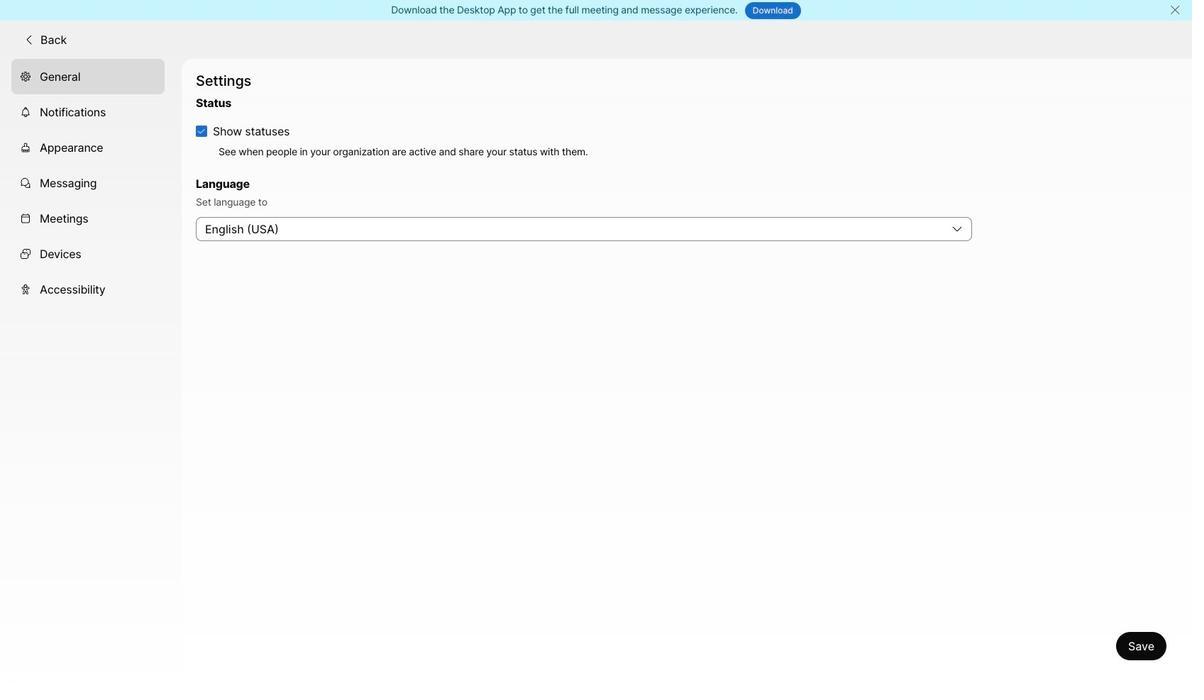 Task type: vqa. For each thing, say whether or not it's contained in the screenshot.
CANCEL_16 icon at right
yes



Task type: describe. For each thing, give the bounding box(es) containing it.
general tab
[[11, 59, 165, 94]]

messaging tab
[[11, 165, 165, 201]]

devices tab
[[11, 236, 165, 272]]

notifications tab
[[11, 94, 165, 130]]



Task type: locate. For each thing, give the bounding box(es) containing it.
settings navigation
[[0, 59, 182, 684]]

accessibility tab
[[11, 272, 165, 307]]

meetings tab
[[11, 201, 165, 236]]

cancel_16 image
[[1170, 4, 1181, 16]]

appearance tab
[[11, 130, 165, 165]]



